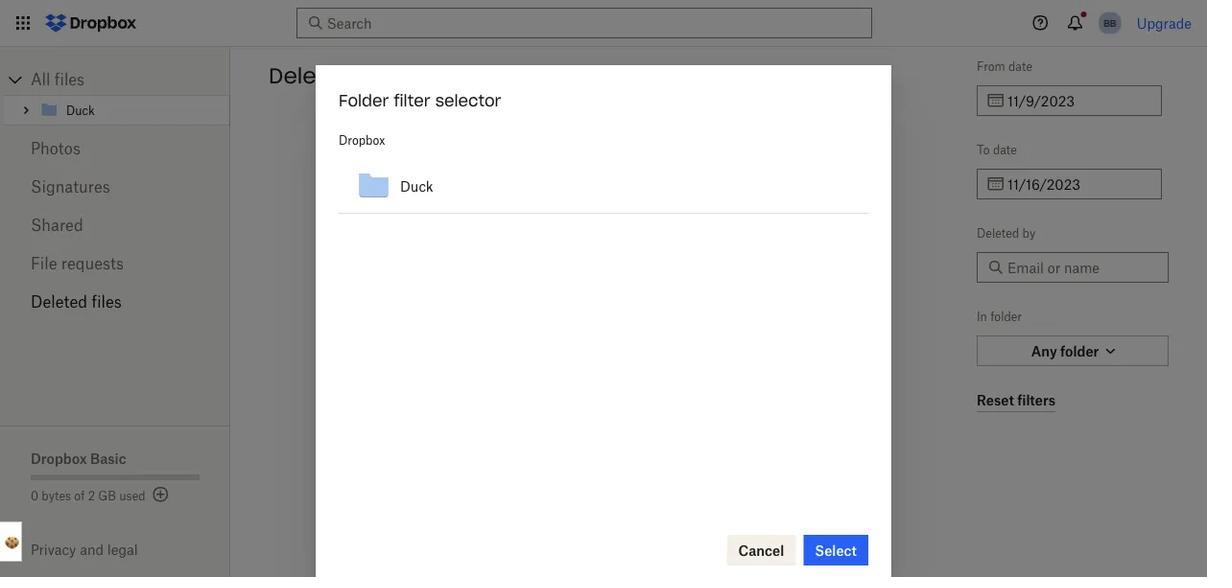 Task type: vqa. For each thing, say whether or not it's contained in the screenshot.
Secure
no



Task type: describe. For each thing, give the bounding box(es) containing it.
duck
[[400, 178, 434, 195]]

in
[[977, 310, 988, 324]]

photos
[[31, 139, 81, 158]]

all files
[[31, 70, 85, 89]]

dropbox for dropbox basic
[[31, 451, 87, 467]]

from date
[[977, 59, 1033, 73]]

filter
[[394, 91, 431, 111]]

1 vertical spatial deleted files
[[31, 293, 122, 312]]

signatures
[[31, 178, 110, 196]]

file requests link
[[31, 245, 200, 283]]

requests
[[61, 254, 124, 273]]

select button
[[804, 536, 869, 567]]

privacy
[[31, 542, 76, 559]]

selector
[[435, 91, 502, 111]]

photos link
[[31, 130, 200, 168]]

2 horizontal spatial files
[[360, 62, 405, 89]]

of
[[74, 489, 85, 503]]

0
[[31, 489, 38, 503]]

legal
[[107, 542, 138, 559]]

global header element
[[0, 0, 1208, 47]]

file
[[31, 254, 57, 273]]

to
[[977, 143, 990, 157]]

1 cell from the left
[[806, 160, 837, 214]]

shared link
[[31, 206, 200, 245]]

files for deleted files link
[[92, 293, 122, 312]]

all
[[31, 70, 50, 89]]

0 vertical spatial deleted files
[[269, 62, 405, 89]]

in folder
[[977, 310, 1022, 324]]

dropbox basic
[[31, 451, 126, 467]]

duck table
[[339, 160, 869, 214]]

by
[[1023, 226, 1036, 240]]

from
[[977, 59, 1006, 73]]

From date text field
[[1008, 90, 1151, 111]]

1 vertical spatial deleted
[[977, 226, 1020, 240]]

gb
[[98, 489, 116, 503]]

get more space image
[[149, 484, 172, 507]]



Task type: locate. For each thing, give the bounding box(es) containing it.
deleted files
[[269, 62, 405, 89], [31, 293, 122, 312]]

cancel
[[739, 543, 785, 559]]

date for from date
[[1009, 59, 1033, 73]]

upgrade
[[1137, 15, 1192, 31]]

0 bytes of 2 gb used
[[31, 489, 146, 503]]

folder filter selector dialog
[[316, 65, 892, 578]]

2 cell from the left
[[837, 160, 869, 214]]

0 vertical spatial dropbox
[[339, 133, 385, 148]]

to date
[[977, 143, 1017, 157]]

files
[[360, 62, 405, 89], [54, 70, 85, 89], [92, 293, 122, 312]]

2 vertical spatial deleted
[[31, 293, 87, 312]]

deleted inside deleted files link
[[31, 293, 87, 312]]

deleted by
[[977, 226, 1036, 240]]

2
[[88, 489, 95, 503]]

deleted files link
[[31, 283, 200, 322]]

0 vertical spatial deleted
[[269, 62, 353, 89]]

files up folder on the left top of page
[[360, 62, 405, 89]]

2 horizontal spatial deleted
[[977, 226, 1020, 240]]

folder
[[339, 91, 389, 111]]

deleted files up folder on the left top of page
[[269, 62, 405, 89]]

dropbox up "bytes"
[[31, 451, 87, 467]]

date for to date
[[993, 143, 1017, 157]]

files down file requests link
[[92, 293, 122, 312]]

duck row
[[339, 160, 869, 214]]

To date text field
[[1008, 174, 1151, 195]]

files for the all files link
[[54, 70, 85, 89]]

1 horizontal spatial dropbox
[[339, 133, 385, 148]]

0 vertical spatial date
[[1009, 59, 1033, 73]]

files inside 'tree'
[[54, 70, 85, 89]]

files right all
[[54, 70, 85, 89]]

0 horizontal spatial deleted files
[[31, 293, 122, 312]]

used
[[119, 489, 146, 503]]

file requests
[[31, 254, 124, 273]]

bytes
[[42, 489, 71, 503]]

upgrade link
[[1137, 15, 1192, 31]]

0 horizontal spatial files
[[54, 70, 85, 89]]

1 vertical spatial date
[[993, 143, 1017, 157]]

1 horizontal spatial files
[[92, 293, 122, 312]]

deleted left by
[[977, 226, 1020, 240]]

deleted files down "file requests"
[[31, 293, 122, 312]]

dropbox inside folder filter selector dialog
[[339, 133, 385, 148]]

dropbox
[[339, 133, 385, 148], [31, 451, 87, 467]]

1 horizontal spatial deleted files
[[269, 62, 405, 89]]

dropbox logo - go to the homepage image
[[38, 8, 143, 38]]

deleted down file
[[31, 293, 87, 312]]

1 vertical spatial dropbox
[[31, 451, 87, 467]]

all files link
[[31, 64, 230, 95]]

dropbox down folder on the left top of page
[[339, 133, 385, 148]]

privacy and legal
[[31, 542, 138, 559]]

0 horizontal spatial deleted
[[31, 293, 87, 312]]

all files tree
[[3, 64, 230, 126]]

privacy and legal link
[[31, 542, 230, 559]]

folder filter selector
[[339, 91, 502, 111]]

1 horizontal spatial deleted
[[269, 62, 353, 89]]

folder
[[991, 310, 1022, 324]]

cell
[[806, 160, 837, 214], [837, 160, 869, 214]]

select
[[815, 543, 857, 559]]

date
[[1009, 59, 1033, 73], [993, 143, 1017, 157]]

deleted up folder on the left top of page
[[269, 62, 353, 89]]

shared
[[31, 216, 83, 235]]

date right the to
[[993, 143, 1017, 157]]

deleted
[[269, 62, 353, 89], [977, 226, 1020, 240], [31, 293, 87, 312]]

basic
[[90, 451, 126, 467]]

date right from
[[1009, 59, 1033, 73]]

signatures link
[[31, 168, 200, 206]]

dropbox for dropbox
[[339, 133, 385, 148]]

cancel button
[[727, 536, 796, 567]]

0 horizontal spatial dropbox
[[31, 451, 87, 467]]

and
[[80, 542, 104, 559]]



